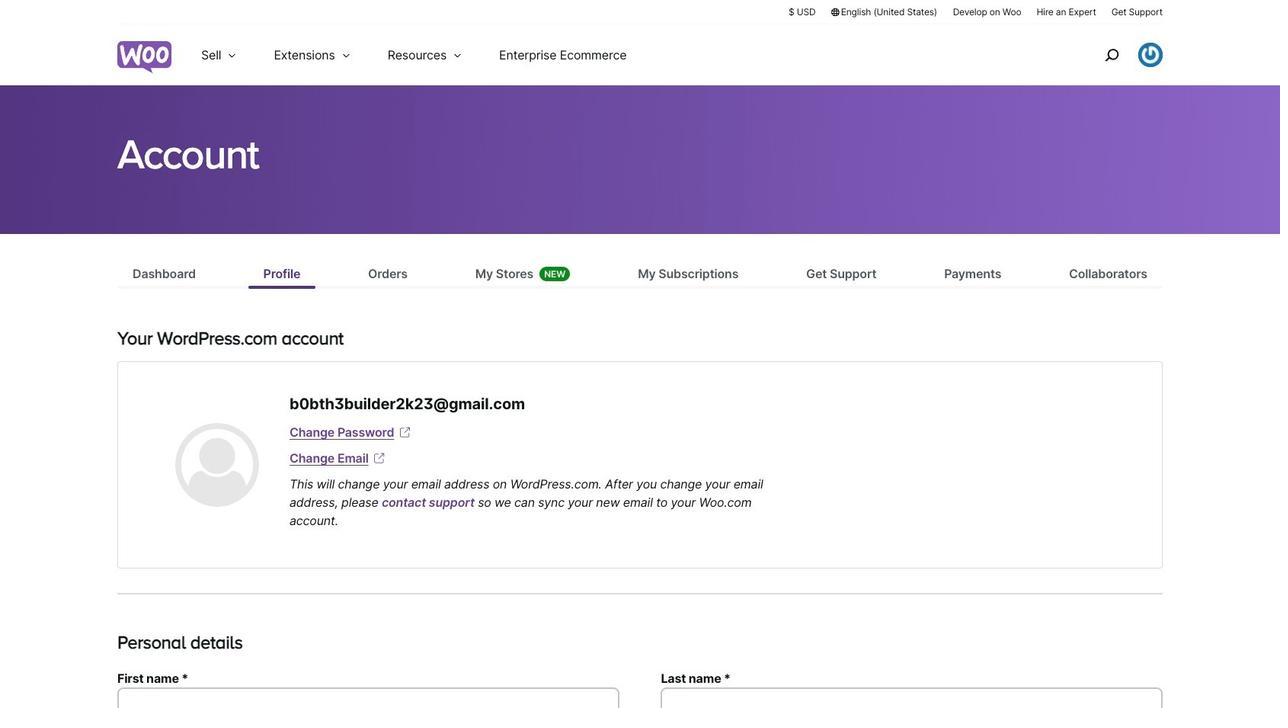 Task type: locate. For each thing, give the bounding box(es) containing it.
open account menu image
[[1139, 43, 1163, 67]]

external link image
[[397, 425, 413, 440]]

external link image
[[372, 451, 387, 466]]

gravatar image image
[[175, 423, 259, 507]]

None text field
[[117, 688, 620, 708], [661, 688, 1163, 708], [117, 688, 620, 708], [661, 688, 1163, 708]]



Task type: describe. For each thing, give the bounding box(es) containing it.
search image
[[1100, 43, 1125, 67]]

service navigation menu element
[[1073, 30, 1163, 80]]



Task type: vqa. For each thing, say whether or not it's contained in the screenshot.
Developed by WooCommerce image at the left of page
no



